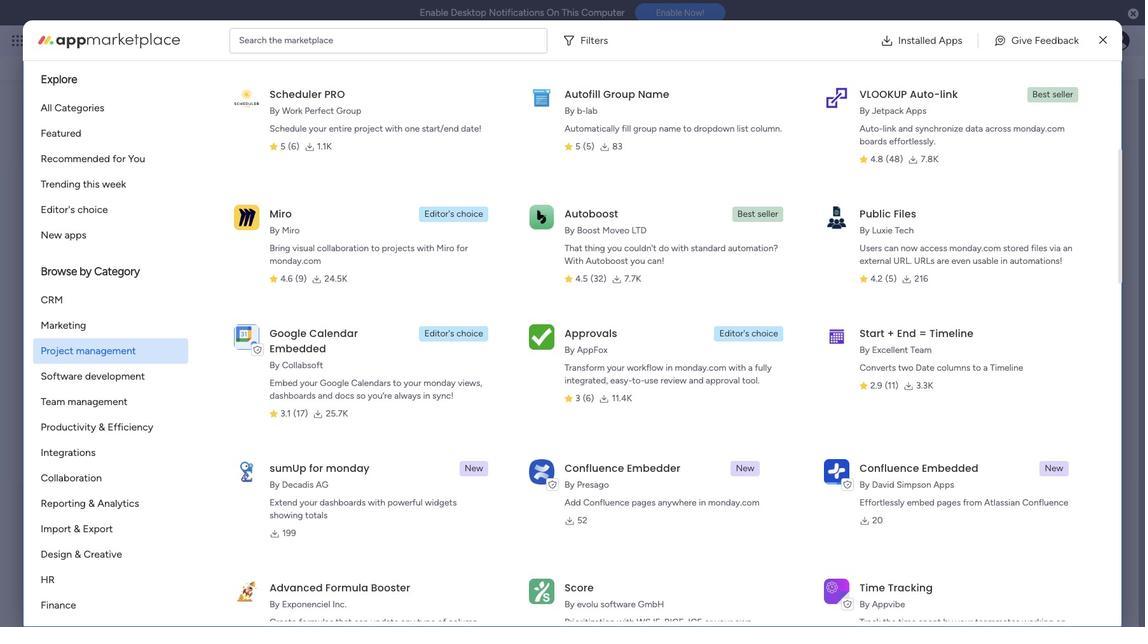Task type: vqa. For each thing, say whether or not it's contained in the screenshot.


Task type: describe. For each thing, give the bounding box(es) containing it.
2 vertical spatial monday
[[326, 461, 370, 476]]

+
[[888, 326, 895, 341]]

quick search button
[[1022, 44, 1114, 69]]

give for give feedback
[[948, 50, 968, 62]]

editor's down trending
[[41, 204, 75, 216]]

usable
[[973, 256, 999, 267]]

miro inside bring visual collaboration to projects with miro for monday.com
[[437, 243, 455, 254]]

app logo image for by excellent team
[[824, 324, 850, 350]]

getting started element
[[923, 308, 1114, 359]]

by appfox
[[565, 345, 608, 356]]

public board image
[[268, 234, 282, 248]]

and down see
[[216, 57, 233, 69]]

monday.com inside "users can now access monday.com stored files via an external url. urls are even usable in automations!"
[[950, 243, 1002, 254]]

select product image
[[11, 34, 24, 47]]

1 vertical spatial apps
[[906, 106, 927, 116]]

monday.com inside bring visual collaboration to projects with miro for monday.com
[[270, 256, 321, 267]]

monday.com inside auto-link and synchronize data across monday.com boards effortlessly.
[[1014, 123, 1065, 134]]

component image for marketing plan
[[268, 254, 279, 266]]

so
[[357, 391, 366, 401]]

confluence right atlassian
[[1023, 497, 1069, 508]]

0 horizontal spatial search
[[239, 35, 267, 45]]

app logo image for by luxie tech
[[824, 205, 850, 230]]

creative
[[84, 548, 122, 560]]

see plans button
[[205, 31, 267, 50]]

24.5k
[[325, 274, 348, 284]]

4.2
[[871, 274, 883, 284]]

by inside advanced formula booster by exponenciel inc.
[[270, 599, 280, 610]]

time tracking by appvibe
[[860, 581, 933, 610]]

learn inside getting started learn how monday.com works
[[973, 335, 995, 346]]

group inside scheduler pro by work perfect group
[[336, 106, 362, 116]]

lottie animation element
[[563, 32, 921, 81]]

automatically
[[565, 123, 620, 134]]

via
[[1050, 243, 1061, 254]]

by inside the score by evolu software gmbh
[[565, 599, 575, 610]]

by left david in the bottom of the page
[[860, 480, 870, 490]]

(5) for public
[[886, 274, 897, 284]]

monday.com right anywhere in the right bottom of the page
[[708, 497, 760, 508]]

explore for explore
[[41, 73, 77, 87]]

with inside "extend your dashboards with powerful widgets showing totals"
[[368, 497, 386, 508]]

best for autoboost
[[738, 209, 756, 219]]

quickly access your recent boards, inbox and workspaces
[[25, 57, 290, 69]]

quick search results list box
[[41, 121, 893, 289]]

two
[[899, 363, 914, 373]]

your for invite your teammates and start collaborating
[[165, 412, 186, 424]]

1 vertical spatial you
[[631, 256, 646, 267]]

apps inside button
[[939, 34, 963, 46]]

component image for notes
[[57, 254, 68, 266]]

apps for more apps
[[258, 46, 283, 60]]

83
[[613, 141, 623, 152]]

1 vertical spatial embedded
[[922, 461, 979, 476]]

app logo image for by jetpack apps
[[824, 85, 850, 111]]

11.4k
[[612, 393, 632, 404]]

give for give feedback
[[1012, 34, 1033, 46]]

apps marketplace image
[[38, 33, 180, 48]]

by up add
[[565, 480, 575, 490]]

list
[[737, 123, 749, 134]]

appfox
[[577, 345, 608, 356]]

0 vertical spatial autoboost
[[565, 207, 619, 221]]

ag
[[316, 480, 329, 490]]

your up always
[[404, 378, 422, 389]]

work for marketing plan
[[284, 256, 303, 267]]

always
[[394, 391, 421, 401]]

team inside start + end = timeline by excellent team
[[911, 345, 932, 356]]

integrated,
[[565, 375, 608, 386]]

to inside bring visual collaboration to projects with miro for monday.com
[[371, 243, 380, 254]]

urls
[[915, 256, 935, 267]]

apps image
[[1006, 34, 1019, 47]]

with for autoboost
[[672, 243, 689, 254]]

end
[[898, 326, 917, 341]]

management up development
[[76, 345, 136, 357]]

approvals
[[565, 326, 618, 341]]

3.3k
[[917, 380, 934, 391]]

collaboration
[[41, 472, 102, 484]]

see
[[222, 35, 238, 46]]

by up embed
[[270, 360, 280, 371]]

& for analytics
[[88, 497, 95, 510]]

monday.com inside the transform your workflow in monday.com with a fully integrated, easy-to-use review and approval tool.
[[675, 363, 727, 373]]

with for approvals
[[729, 363, 746, 373]]

0 vertical spatial workspaces
[[235, 57, 290, 69]]

how
[[998, 335, 1015, 346]]

simpson
[[897, 480, 932, 490]]

start
[[860, 326, 885, 341]]

trending
[[41, 178, 81, 190]]

199
[[282, 528, 296, 539]]

recommended
[[41, 153, 110, 165]]

1.1k
[[317, 141, 332, 152]]

main for marketing plan
[[368, 256, 387, 267]]

public
[[860, 207, 892, 221]]

0 horizontal spatial you
[[608, 243, 622, 254]]

4.6
[[281, 274, 293, 284]]

close recently visited image
[[41, 106, 56, 121]]

management right by
[[94, 256, 147, 267]]

excellent
[[872, 345, 909, 356]]

app logo image for by b-lab
[[529, 85, 555, 111]]

add to favorites image
[[435, 234, 448, 247]]

editor's for miro
[[425, 209, 455, 219]]

enable desktop notifications on this computer
[[420, 7, 625, 18]]

monday inside embed your google calendars to your monday views, dashboards and docs so you're always in sync!
[[424, 378, 456, 389]]

export
[[83, 523, 113, 535]]

0 horizontal spatial team
[[41, 396, 65, 408]]

0 vertical spatial learn
[[923, 284, 949, 296]]

my workspaces
[[59, 480, 140, 494]]

by left appfox
[[565, 345, 575, 356]]

(5) for autofill
[[583, 141, 595, 152]]

recommended for you
[[41, 153, 145, 165]]

recently
[[59, 106, 105, 120]]

your for transform your workflow in monday.com with a fully integrated, easy-to-use review and approval tool.
[[607, 363, 625, 373]]

team management
[[41, 396, 128, 408]]

auto-link and synchronize data across monday.com boards effortlessly.
[[860, 123, 1065, 147]]

by
[[80, 265, 92, 279]]

column.
[[751, 123, 782, 134]]

ltd
[[632, 225, 647, 236]]

time
[[860, 581, 886, 595]]

in inside embed your google calendars to your monday views, dashboards and docs so you're always in sync!
[[423, 391, 430, 401]]

notifications image
[[922, 34, 935, 47]]

0 vertical spatial access
[[62, 57, 94, 69]]

schedule your entire project with one start/end date!
[[270, 123, 482, 134]]

1 vertical spatial workspaces
[[78, 480, 140, 494]]

project
[[354, 123, 383, 134]]

0 horizontal spatial monday
[[57, 33, 100, 48]]

bring visual collaboration to projects with miro for monday.com
[[270, 243, 468, 267]]

autofill group name by b-lab
[[565, 87, 670, 116]]

in inside the transform your workflow in monday.com with a fully integrated, easy-to-use review and approval tool.
[[666, 363, 673, 373]]

collaborating
[[285, 412, 345, 424]]

to for embed your google calendars to your monday views, dashboards and docs so you're always in sync!
[[393, 378, 402, 389]]

embed
[[907, 497, 935, 508]]

tool.
[[743, 375, 760, 386]]

app logo image for by appfox
[[529, 324, 555, 350]]

(6) for 5 (6)
[[288, 141, 300, 152]]

editor's for google calendar embedded
[[425, 328, 455, 339]]

give feedback
[[948, 50, 1010, 62]]

external
[[860, 256, 892, 267]]

choice for miro
[[457, 209, 484, 219]]

to for automatically fill group name to dropdown list column.
[[684, 123, 692, 134]]

start
[[262, 412, 283, 424]]

new for sumup for monday
[[465, 463, 484, 474]]

your down apps marketplace image
[[96, 57, 117, 69]]

by inside the public files by luxie tech
[[860, 225, 870, 236]]

confluence up david in the bottom of the page
[[860, 461, 920, 476]]

files
[[894, 207, 917, 221]]

52
[[578, 515, 588, 526]]

by left the jetpack
[[860, 106, 870, 116]]

0 horizontal spatial main
[[101, 518, 126, 532]]

schedule
[[270, 123, 307, 134]]

extend
[[270, 497, 298, 508]]

visited
[[108, 106, 143, 120]]

v2 user feedback image
[[933, 49, 943, 63]]

editor's choice for google calendar embedded
[[425, 328, 484, 339]]

powerful
[[388, 497, 423, 508]]

confluence down presago
[[584, 497, 630, 508]]

review
[[661, 375, 687, 386]]

by inside the autofill group name by b-lab
[[565, 106, 575, 116]]

by presago
[[565, 480, 609, 490]]

management up productivity & efficiency
[[68, 396, 128, 408]]

stored
[[1004, 243, 1029, 254]]

embedded inside google calendar embedded
[[270, 342, 326, 356]]

lab
[[586, 106, 598, 116]]

app logo image for by exponenciel inc.
[[234, 579, 260, 604]]

by up extend
[[270, 480, 280, 490]]

to-
[[633, 375, 645, 386]]

installed apps button
[[871, 28, 973, 53]]

project
[[41, 345, 74, 357]]

your for embed your google calendars to your monday views, dashboards and docs so you're always in sync!
[[300, 378, 318, 389]]

editor's choice down trending this week on the left top
[[41, 204, 108, 216]]

search inside button
[[1072, 50, 1104, 62]]

2 vertical spatial apps
[[934, 480, 955, 490]]

with for miro
[[417, 243, 435, 254]]

add confluence pages anywhere in monday.com
[[565, 497, 760, 508]]

search the marketplace
[[239, 35, 334, 45]]

embed your google calendars to your monday views, dashboards and docs so you're always in sync!
[[270, 378, 483, 401]]

1 vertical spatial miro
[[282, 225, 300, 236]]

& for creative
[[75, 548, 81, 560]]

workspace for notes
[[178, 256, 221, 267]]

enable for enable desktop notifications on this computer
[[420, 7, 449, 18]]

1 horizontal spatial auto-
[[910, 87, 941, 102]]

for inside bring visual collaboration to projects with miro for monday.com
[[457, 243, 468, 254]]

import
[[41, 523, 71, 535]]

dapulse x slim image
[[1100, 33, 1108, 48]]

my
[[59, 480, 75, 494]]

and left start
[[242, 412, 259, 424]]

kendall parks image
[[1110, 31, 1130, 51]]

showing
[[270, 510, 303, 521]]

mann
[[123, 348, 146, 359]]

get
[[960, 284, 976, 296]]

sync!
[[433, 391, 454, 401]]

categories
[[55, 102, 104, 114]]

finance
[[41, 599, 76, 611]]

formula
[[326, 581, 368, 595]]

trending this week
[[41, 178, 126, 190]]

2.9 (11)
[[871, 380, 899, 391]]



Task type: locate. For each thing, give the bounding box(es) containing it.
1 vertical spatial apps
[[65, 229, 86, 241]]

with
[[565, 256, 584, 267]]

1 horizontal spatial work
[[103, 33, 126, 48]]

1 vertical spatial auto-
[[860, 123, 883, 134]]

0 vertical spatial embedded
[[270, 342, 326, 356]]

0 horizontal spatial embedded
[[270, 342, 326, 356]]

1 horizontal spatial link
[[941, 87, 958, 102]]

timeline down how
[[991, 363, 1024, 373]]

workspace image
[[62, 518, 92, 548]]

explore templates
[[977, 243, 1060, 255]]

embedded up effortlessly embed pages from atlassian confluence
[[922, 461, 979, 476]]

0 horizontal spatial group
[[336, 106, 362, 116]]

0 vertical spatial team
[[911, 345, 932, 356]]

can!
[[648, 256, 665, 267]]

converts
[[860, 363, 897, 373]]

marketing for marketing plan
[[286, 235, 334, 247]]

boost
[[577, 225, 601, 236]]

0 horizontal spatial work management > main workspace
[[73, 256, 221, 267]]

by up bring
[[270, 225, 280, 236]]

1 horizontal spatial best seller
[[1033, 89, 1074, 100]]

0 horizontal spatial seller
[[758, 209, 779, 219]]

you down couldn't
[[631, 256, 646, 267]]

with left powerful
[[368, 497, 386, 508]]

for for you
[[113, 153, 126, 165]]

explore for explore templates
[[977, 243, 1011, 255]]

component image down bring
[[268, 254, 279, 266]]

1 vertical spatial best
[[738, 209, 756, 219]]

5 (5)
[[576, 141, 595, 152]]

in
[[1001, 256, 1008, 267], [666, 363, 673, 373], [423, 391, 430, 401], [699, 497, 706, 508]]

plan
[[336, 235, 356, 247]]

apps down vlookup auto-link
[[906, 106, 927, 116]]

invite members image
[[978, 34, 991, 47]]

work management > main workspace for marketing plan
[[284, 256, 432, 267]]

app logo image for by decadis ag
[[234, 459, 260, 485]]

that thing you couldn't do with standard automation? with autoboost you can!
[[565, 243, 779, 267]]

automatically fill group name to dropdown list column.
[[565, 123, 782, 134]]

7.8k
[[921, 154, 939, 165]]

editor's up roy mann nov 7
[[425, 328, 455, 339]]

main workspace
[[101, 518, 184, 532]]

0 vertical spatial apps
[[258, 46, 283, 60]]

work management > main workspace for notes
[[73, 256, 221, 267]]

1 horizontal spatial (5)
[[886, 274, 897, 284]]

0 vertical spatial apps
[[939, 34, 963, 46]]

works
[[1070, 335, 1094, 346]]

your for extend your dashboards with powerful widgets showing totals
[[300, 497, 318, 508]]

private board image
[[57, 234, 71, 248]]

auto- inside auto-link and synchronize data across monday.com boards effortlessly.
[[860, 123, 883, 134]]

component image
[[57, 254, 68, 266], [268, 254, 279, 266]]

apps up the v2 user feedback "icon"
[[939, 34, 963, 46]]

0 horizontal spatial best seller
[[738, 209, 779, 219]]

(48)
[[886, 154, 904, 165]]

0 horizontal spatial best
[[738, 209, 756, 219]]

work for notes
[[73, 256, 92, 267]]

with inside that thing you couldn't do with standard automation? with autoboost you can!
[[672, 243, 689, 254]]

desktop
[[451, 7, 487, 18]]

efficiency
[[108, 421, 153, 433]]

1 vertical spatial seller
[[758, 209, 779, 219]]

help image
[[1066, 34, 1078, 47]]

marketing for marketing
[[41, 319, 86, 331]]

booster
[[371, 581, 410, 595]]

1 horizontal spatial access
[[921, 243, 948, 254]]

monday up ag
[[326, 461, 370, 476]]

work management > main workspace down the collaboration
[[284, 256, 432, 267]]

editor's up "approval"
[[720, 328, 750, 339]]

pages left anywhere in the right bottom of the page
[[632, 497, 656, 508]]

gmbh
[[638, 599, 665, 610]]

pages for embedded
[[937, 497, 961, 508]]

1 vertical spatial autoboost
[[586, 256, 629, 267]]

by inside time tracking by appvibe
[[860, 599, 870, 610]]

by down start
[[860, 345, 870, 356]]

0 horizontal spatial workspaces
[[78, 480, 140, 494]]

your for schedule your entire project with one start/end date!
[[309, 123, 327, 134]]

0 horizontal spatial dashboards
[[270, 391, 316, 401]]

in right anywhere in the right bottom of the page
[[699, 497, 706, 508]]

1 vertical spatial marketing
[[41, 319, 86, 331]]

enable for enable now!
[[656, 8, 683, 18]]

enable inside button
[[656, 8, 683, 18]]

monday up quickly
[[57, 33, 100, 48]]

1 horizontal spatial group
[[604, 87, 636, 102]]

google inside embed your google calendars to your monday views, dashboards and docs so you're always in sync!
[[320, 378, 349, 389]]

enable now!
[[656, 8, 705, 18]]

pages left from
[[937, 497, 961, 508]]

1 a from the left
[[749, 363, 753, 373]]

monday
[[57, 33, 100, 48], [424, 378, 456, 389], [326, 461, 370, 476]]

miro right the projects
[[437, 243, 455, 254]]

dapulse close image
[[1129, 8, 1139, 20]]

see plans
[[222, 35, 261, 46]]

by inside start + end = timeline by excellent team
[[860, 345, 870, 356]]

2 horizontal spatial work
[[284, 256, 303, 267]]

your inside "extend your dashboards with powerful widgets showing totals"
[[300, 497, 318, 508]]

editor's choice up fully
[[720, 328, 779, 339]]

1 horizontal spatial team
[[911, 345, 932, 356]]

1 vertical spatial timeline
[[991, 363, 1024, 373]]

give up v2 bolt switch 'icon'
[[1012, 34, 1033, 46]]

seller for autoboost
[[758, 209, 779, 219]]

editor's choice for miro
[[425, 209, 484, 219]]

work down notes at the left
[[73, 256, 92, 267]]

>
[[149, 256, 154, 267], [360, 256, 365, 267]]

1 vertical spatial for
[[457, 243, 468, 254]]

1 horizontal spatial seller
[[1053, 89, 1074, 100]]

0 vertical spatial group
[[604, 87, 636, 102]]

seller for vlookup auto-link
[[1053, 89, 1074, 100]]

5 (6)
[[281, 141, 300, 152]]

main down the projects
[[368, 256, 387, 267]]

(9)
[[296, 274, 307, 284]]

1 horizontal spatial best
[[1033, 89, 1051, 100]]

1 work management > main workspace from the left
[[73, 256, 221, 267]]

give feedback
[[1012, 34, 1080, 46]]

choice for approvals
[[752, 328, 779, 339]]

link inside auto-link and synchronize data across monday.com boards effortlessly.
[[883, 123, 897, 134]]

work management > main workspace down notes at the left
[[73, 256, 221, 267]]

0 vertical spatial timeline
[[930, 326, 974, 341]]

0 vertical spatial auto-
[[910, 87, 941, 102]]

can
[[885, 243, 899, 254]]

monday.com inside getting started learn how monday.com works
[[1017, 335, 1068, 346]]

calendar
[[310, 326, 358, 341]]

1 vertical spatial access
[[921, 243, 948, 254]]

monday.com down the started
[[1017, 335, 1068, 346]]

to for converts two date columns to a timeline
[[973, 363, 982, 373]]

software
[[601, 599, 636, 610]]

best for vlookup auto-link
[[1033, 89, 1051, 100]]

app logo image for by evolu software gmbh
[[529, 579, 555, 604]]

apps down the
[[258, 46, 283, 60]]

collaboration
[[317, 243, 369, 254]]

apps up by
[[65, 229, 86, 241]]

google inside google calendar embedded
[[270, 326, 307, 341]]

0 horizontal spatial >
[[149, 256, 154, 267]]

evolu
[[577, 599, 599, 610]]

by left luxie
[[860, 225, 870, 236]]

2 horizontal spatial for
[[457, 243, 468, 254]]

start + end = timeline by excellent team
[[860, 326, 974, 356]]

close my workspaces image
[[41, 480, 56, 495]]

recent
[[119, 57, 149, 69]]

v2 bolt switch image
[[1033, 49, 1040, 63]]

0 horizontal spatial access
[[62, 57, 94, 69]]

1 horizontal spatial embedded
[[922, 461, 979, 476]]

1 vertical spatial (5)
[[886, 274, 897, 284]]

best seller for autoboost
[[738, 209, 779, 219]]

by left work
[[270, 106, 280, 116]]

4.8 (48)
[[871, 154, 904, 165]]

explore up usable
[[977, 243, 1011, 255]]

0 horizontal spatial give
[[948, 50, 968, 62]]

1 > from the left
[[149, 256, 154, 267]]

1 horizontal spatial >
[[360, 256, 365, 267]]

1 vertical spatial link
[[883, 123, 897, 134]]

and inside embed your google calendars to your monday views, dashboards and docs so you're always in sync!
[[318, 391, 333, 401]]

editor's choice up the add to favorites icon
[[425, 209, 484, 219]]

1 horizontal spatial give
[[1012, 34, 1033, 46]]

moveo
[[603, 225, 630, 236]]

0 horizontal spatial pages
[[632, 497, 656, 508]]

by down the advanced
[[270, 599, 280, 610]]

with left one
[[385, 123, 403, 134]]

> for notes
[[149, 256, 154, 267]]

to up always
[[393, 378, 402, 389]]

templates
[[1014, 243, 1060, 255]]

timeline
[[930, 326, 974, 341], [991, 363, 1024, 373]]

appvibe
[[872, 599, 906, 610]]

1 horizontal spatial a
[[984, 363, 988, 373]]

1 vertical spatial learn
[[973, 335, 995, 346]]

installed apps
[[899, 34, 963, 46]]

marketing
[[286, 235, 334, 247], [41, 319, 86, 331]]

sumup
[[270, 461, 307, 476]]

0 horizontal spatial a
[[749, 363, 753, 373]]

management up quickly access your recent boards, inbox and workspaces
[[128, 33, 198, 48]]

files
[[1032, 243, 1048, 254]]

apps for new apps
[[65, 229, 86, 241]]

autoboost up boost
[[565, 207, 619, 221]]

management down the collaboration
[[305, 256, 358, 267]]

in up review
[[666, 363, 673, 373]]

0 horizontal spatial 5
[[281, 141, 286, 152]]

0 horizontal spatial work
[[73, 256, 92, 267]]

auto- up boards
[[860, 123, 883, 134]]

apps
[[258, 46, 283, 60], [65, 229, 86, 241]]

installed
[[899, 34, 937, 46]]

(6) for 3 (6)
[[583, 393, 594, 404]]

roy mann nov 7
[[104, 348, 863, 367]]

1 horizontal spatial (6)
[[583, 393, 594, 404]]

your right invite
[[165, 412, 186, 424]]

a inside the transform your workflow in monday.com with a fully integrated, easy-to-use review and approval tool.
[[749, 363, 753, 373]]

& left export
[[74, 523, 80, 535]]

and inside the transform your workflow in monday.com with a fully integrated, easy-to-use review and approval tool.
[[689, 375, 704, 386]]

advanced formula booster by exponenciel inc.
[[270, 581, 410, 610]]

2 a from the left
[[984, 363, 988, 373]]

1 horizontal spatial 5
[[576, 141, 581, 152]]

approval
[[706, 375, 740, 386]]

dashboards inside embed your google calendars to your monday views, dashboards and docs so you're always in sync!
[[270, 391, 316, 401]]

1 horizontal spatial component image
[[268, 254, 279, 266]]

3.1
[[281, 408, 291, 419]]

search up more apps
[[239, 35, 267, 45]]

marketing inside quick search results list box
[[286, 235, 334, 247]]

main down analytics
[[101, 518, 126, 532]]

editor's choice
[[41, 204, 108, 216], [425, 209, 484, 219], [425, 328, 484, 339], [720, 328, 779, 339]]

> for marketing plan
[[360, 256, 365, 267]]

0 horizontal spatial marketing
[[41, 319, 86, 331]]

with inside bring visual collaboration to projects with miro for monday.com
[[417, 243, 435, 254]]

now
[[901, 243, 918, 254]]

workspace for marketing plan
[[389, 256, 432, 267]]

computer
[[582, 7, 625, 18]]

templates image image
[[935, 101, 1102, 188]]

1 image
[[960, 26, 971, 40]]

inbox image
[[950, 34, 963, 47]]

for right the add to favorites icon
[[457, 243, 468, 254]]

synchronize
[[916, 123, 964, 134]]

1 horizontal spatial dashboards
[[320, 497, 366, 508]]

auto- up by jetpack apps
[[910, 87, 941, 102]]

2 vertical spatial for
[[309, 461, 323, 476]]

by up that in the top of the page
[[565, 225, 575, 236]]

workspaces up analytics
[[78, 480, 140, 494]]

by down time
[[860, 599, 870, 610]]

1 horizontal spatial timeline
[[991, 363, 1024, 373]]

0 vertical spatial (5)
[[583, 141, 595, 152]]

& for efficiency
[[99, 421, 105, 433]]

exponenciel
[[282, 599, 331, 610]]

explore down quickly
[[41, 73, 77, 87]]

miro up by miro
[[270, 207, 292, 221]]

monday.com down visual
[[270, 256, 321, 267]]

(6) down schedule
[[288, 141, 300, 152]]

2 > from the left
[[360, 256, 365, 267]]

25.7k
[[326, 408, 348, 419]]

enable left desktop
[[420, 7, 449, 18]]

roy mann image
[[71, 349, 96, 374]]

autoboost down thing
[[586, 256, 629, 267]]

hr
[[41, 574, 55, 586]]

featured
[[41, 127, 81, 139]]

1 vertical spatial give
[[948, 50, 968, 62]]

1 vertical spatial monday
[[424, 378, 456, 389]]

main right category
[[157, 256, 176, 267]]

group inside the autofill group name by b-lab
[[604, 87, 636, 102]]

0 vertical spatial seller
[[1053, 89, 1074, 100]]

in down stored
[[1001, 256, 1008, 267]]

autoboost inside that thing you couldn't do with standard automation? with autoboost you can!
[[586, 256, 629, 267]]

0 vertical spatial you
[[608, 243, 622, 254]]

0 horizontal spatial timeline
[[930, 326, 974, 341]]

1 5 from the left
[[281, 141, 286, 152]]

5 down schedule
[[281, 141, 286, 152]]

1 component image from the left
[[57, 254, 68, 266]]

& for export
[[74, 523, 80, 535]]

1 horizontal spatial workspaces
[[235, 57, 290, 69]]

0 horizontal spatial (5)
[[583, 141, 595, 152]]

monday.com
[[1014, 123, 1065, 134], [950, 243, 1002, 254], [270, 256, 321, 267], [1017, 335, 1068, 346], [675, 363, 727, 373], [708, 497, 760, 508]]

work
[[103, 33, 126, 48], [73, 256, 92, 267], [284, 256, 303, 267]]

seller up automation?
[[758, 209, 779, 219]]

learn down getting
[[973, 335, 995, 346]]

app logo image for by boost moveo ltd
[[529, 205, 555, 230]]

5 for autofill group name
[[576, 141, 581, 152]]

and up effortlessly.
[[899, 123, 914, 134]]

your down collabsoft
[[300, 378, 318, 389]]

on
[[547, 7, 560, 18]]

pages for embedder
[[632, 497, 656, 508]]

1 horizontal spatial work management > main workspace
[[284, 256, 432, 267]]

0 horizontal spatial enable
[[420, 7, 449, 18]]

google
[[270, 326, 307, 341], [320, 378, 349, 389]]

editor's choice for approvals
[[720, 328, 779, 339]]

new for confluence embedder
[[736, 463, 755, 474]]

to right name
[[684, 123, 692, 134]]

across
[[986, 123, 1012, 134]]

work down visual
[[284, 256, 303, 267]]

0 vertical spatial search
[[239, 35, 267, 45]]

notes
[[75, 235, 103, 247]]

quickly
[[25, 57, 60, 69]]

1 vertical spatial explore
[[977, 243, 1011, 255]]

0 vertical spatial google
[[270, 326, 307, 341]]

totals
[[305, 510, 328, 521]]

app logo image for by work perfect group
[[234, 85, 260, 111]]

app logo image for by miro
[[234, 205, 260, 230]]

dashboards down embed
[[270, 391, 316, 401]]

2 5 from the left
[[576, 141, 581, 152]]

in inside "users can now access monday.com stored files via an external url. urls are even usable in automations!"
[[1001, 256, 1008, 267]]

best seller for vlookup auto-link
[[1033, 89, 1074, 100]]

tracking
[[888, 581, 933, 595]]

by inside scheduler pro by work perfect group
[[270, 106, 280, 116]]

b-
[[577, 106, 586, 116]]

dashboards inside "extend your dashboards with powerful widgets showing totals"
[[320, 497, 366, 508]]

(6) right 3
[[583, 393, 594, 404]]

2 component image from the left
[[268, 254, 279, 266]]

new for confluence embedded
[[1045, 463, 1064, 474]]

with left the add to favorites icon
[[417, 243, 435, 254]]

1 vertical spatial google
[[320, 378, 349, 389]]

5 for scheduler pro
[[281, 141, 286, 152]]

0 horizontal spatial for
[[113, 153, 126, 165]]

1 horizontal spatial explore
[[977, 243, 1011, 255]]

with up tool.
[[729, 363, 746, 373]]

0 horizontal spatial google
[[270, 326, 307, 341]]

access right quickly
[[62, 57, 94, 69]]

and inside auto-link and synchronize data across monday.com boards effortlessly.
[[899, 123, 914, 134]]

2 horizontal spatial monday
[[424, 378, 456, 389]]

0 vertical spatial miro
[[270, 207, 292, 221]]

1 vertical spatial best seller
[[738, 209, 779, 219]]

embedded up by collabsoft
[[270, 342, 326, 356]]

main for notes
[[157, 256, 176, 267]]

entire
[[329, 123, 352, 134]]

with inside the transform your workflow in monday.com with a fully integrated, easy-to-use review and approval tool.
[[729, 363, 746, 373]]

that
[[565, 243, 583, 254]]

monday.com right 'across'
[[1014, 123, 1065, 134]]

2 pages from the left
[[937, 497, 961, 508]]

productivity & efficiency
[[41, 421, 153, 433]]

inspired
[[978, 284, 1015, 296]]

are
[[937, 256, 950, 267]]

for for monday
[[309, 461, 323, 476]]

(5) right 4.2
[[886, 274, 897, 284]]

explore inside button
[[977, 243, 1011, 255]]

advanced
[[270, 581, 323, 595]]

0 vertical spatial best
[[1033, 89, 1051, 100]]

dashboards down ag
[[320, 497, 366, 508]]

5 down automatically
[[576, 141, 581, 152]]

1 horizontal spatial enable
[[656, 8, 683, 18]]

google up by collabsoft
[[270, 326, 307, 341]]

automations!
[[1010, 256, 1063, 267]]

getting started learn how monday.com works
[[973, 321, 1094, 346]]

group left name
[[604, 87, 636, 102]]

& for get
[[951, 284, 958, 296]]

1 horizontal spatial you
[[631, 256, 646, 267]]

& down my workspaces
[[88, 497, 95, 510]]

to inside embed your google calendars to your monday views, dashboards and docs so you're always in sync!
[[393, 378, 402, 389]]

2 work management > main workspace from the left
[[284, 256, 432, 267]]

4.2 (5)
[[871, 274, 897, 284]]

confluence up presago
[[565, 461, 624, 476]]

4.6 (9)
[[281, 274, 307, 284]]

apps up effortlessly embed pages from atlassian confluence
[[934, 480, 955, 490]]

for left you
[[113, 153, 126, 165]]

this
[[562, 7, 579, 18]]

1 horizontal spatial marketing
[[286, 235, 334, 247]]

a right columns on the right of the page
[[984, 363, 988, 373]]

seller down quick search button
[[1053, 89, 1074, 100]]

1 pages from the left
[[632, 497, 656, 508]]

getting
[[973, 321, 1005, 332]]

your down perfect
[[309, 123, 327, 134]]

search everything image
[[1038, 34, 1050, 47]]

0 vertical spatial link
[[941, 87, 958, 102]]

design
[[41, 548, 72, 560]]

to right columns on the right of the page
[[973, 363, 982, 373]]

link down the jetpack
[[883, 123, 897, 134]]

team down software
[[41, 396, 65, 408]]

by collabsoft
[[270, 360, 323, 371]]

monday.com up "approval"
[[675, 363, 727, 373]]

0 vertical spatial explore
[[41, 73, 77, 87]]

david
[[872, 480, 895, 490]]

luxie
[[872, 225, 893, 236]]

date
[[916, 363, 935, 373]]

by david simpson apps
[[860, 480, 955, 490]]

monday up the sync!
[[424, 378, 456, 389]]

app logo image
[[234, 85, 260, 111], [529, 85, 555, 111], [824, 85, 850, 111], [234, 205, 260, 230], [529, 205, 555, 230], [824, 205, 850, 230], [234, 324, 260, 350], [529, 324, 555, 350], [824, 324, 850, 350], [234, 459, 260, 485], [529, 459, 555, 485], [824, 459, 850, 485], [234, 579, 260, 604], [529, 579, 555, 604], [824, 579, 850, 604]]

your up totals
[[300, 497, 318, 508]]

timeline inside start + end = timeline by excellent team
[[930, 326, 974, 341]]

all
[[41, 102, 52, 114]]

team down "="
[[911, 345, 932, 356]]

1 horizontal spatial learn
[[973, 335, 995, 346]]

choice for google calendar embedded
[[457, 328, 484, 339]]

access inside "users can now access monday.com stored files via an external url. urls are even usable in automations!"
[[921, 243, 948, 254]]

1 horizontal spatial apps
[[258, 46, 283, 60]]

3 (6)
[[576, 393, 594, 404]]

editor's for approvals
[[720, 328, 750, 339]]

& left 'get'
[[951, 284, 958, 296]]

category
[[94, 265, 140, 279]]

notifications
[[489, 7, 545, 18]]

give inside give feedback button
[[1012, 34, 1033, 46]]

1 horizontal spatial google
[[320, 378, 349, 389]]

1 vertical spatial team
[[41, 396, 65, 408]]

0 horizontal spatial apps
[[65, 229, 86, 241]]

with right do
[[672, 243, 689, 254]]

your inside the transform your workflow in monday.com with a fully integrated, easy-to-use review and approval tool.
[[607, 363, 625, 373]]

> right category
[[149, 256, 154, 267]]



